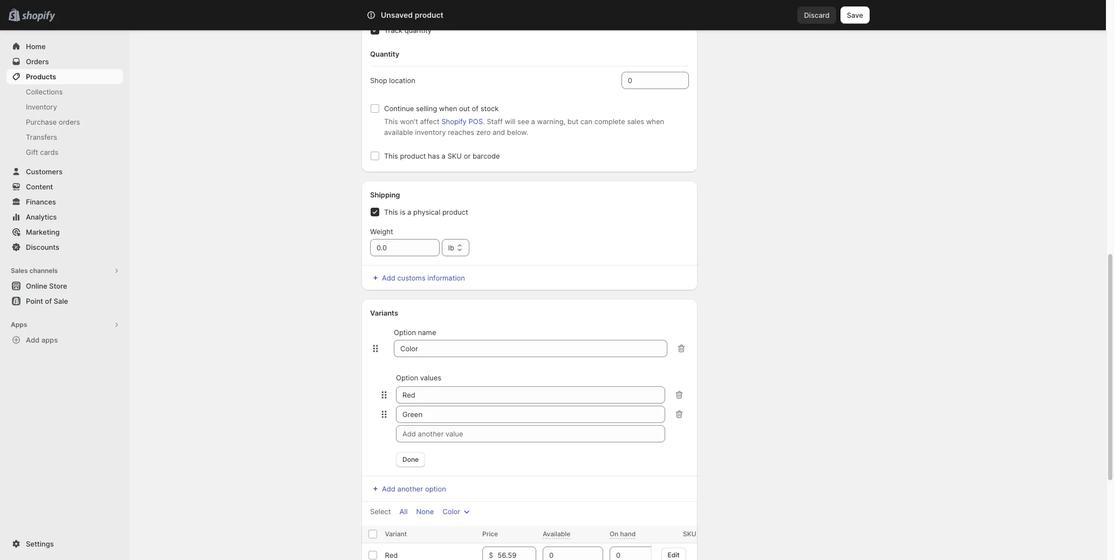 Task type: describe. For each thing, give the bounding box(es) containing it.
all
[[400, 508, 408, 516]]

color button
[[436, 504, 479, 519]]

content link
[[6, 179, 123, 194]]

add customs information
[[382, 274, 465, 282]]

this for this is a physical product
[[384, 208, 398, 217]]

information
[[428, 274, 465, 282]]

0 horizontal spatial sku
[[448, 152, 462, 160]]

settings
[[26, 540, 54, 548]]

Add another value text field
[[396, 425, 665, 443]]

available
[[384, 128, 413, 137]]

sales channels button
[[6, 263, 123, 279]]

is
[[400, 208, 406, 217]]

inventory
[[415, 128, 446, 137]]

option name
[[394, 328, 436, 337]]

products link
[[6, 69, 123, 84]]

can
[[581, 117, 593, 126]]

track
[[384, 26, 403, 35]]

. staff will see a warning, but can complete sales when available inventory reaches zero and below.
[[384, 117, 664, 137]]

home
[[26, 42, 46, 51]]

analytics link
[[6, 209, 123, 225]]

0 horizontal spatial inventory
[[26, 103, 57, 111]]

quantity
[[370, 50, 399, 58]]

reaches
[[448, 128, 474, 137]]

on
[[610, 530, 619, 538]]

2 vertical spatial product
[[443, 208, 468, 217]]

location
[[389, 76, 416, 85]]

orders
[[26, 57, 49, 66]]

pos
[[469, 117, 483, 126]]

0 vertical spatial of
[[472, 104, 479, 113]]

edit
[[668, 551, 680, 559]]

another
[[398, 485, 423, 493]]

point of sale link
[[6, 294, 123, 309]]

gift
[[26, 148, 38, 157]]

on hand
[[610, 530, 636, 538]]

save button
[[841, 6, 870, 24]]

customers
[[26, 167, 63, 176]]

all button
[[393, 504, 414, 519]]

home link
[[6, 39, 123, 54]]

products
[[26, 72, 56, 81]]

online
[[26, 282, 47, 290]]

content
[[26, 182, 53, 191]]

shipping
[[370, 191, 400, 199]]

product for this
[[400, 152, 426, 160]]

purchase orders link
[[6, 114, 123, 130]]

price
[[483, 530, 498, 538]]

when inside the . staff will see a warning, but can complete sales when available inventory reaches zero and below.
[[646, 117, 664, 126]]

0 horizontal spatial a
[[408, 208, 412, 217]]

gift cards link
[[6, 145, 123, 160]]

point
[[26, 297, 43, 305]]

search
[[415, 11, 438, 19]]

none button
[[410, 504, 441, 519]]

point of sale button
[[0, 294, 130, 309]]

values
[[420, 374, 442, 382]]

edit button
[[662, 548, 687, 560]]

sale
[[54, 297, 68, 305]]

unsaved
[[381, 10, 413, 19]]

0 vertical spatial when
[[439, 104, 457, 113]]

option for option name
[[394, 328, 416, 337]]

orders link
[[6, 54, 123, 69]]

hand
[[620, 530, 636, 538]]

analytics
[[26, 213, 57, 221]]

this product has a sku or barcode
[[384, 152, 500, 160]]

purchase orders
[[26, 118, 80, 126]]

settings link
[[6, 536, 123, 552]]

inventory link
[[6, 99, 123, 114]]

Size text field
[[394, 340, 667, 357]]

marketing
[[26, 228, 60, 236]]

discard button
[[798, 6, 836, 24]]

Weight text field
[[370, 239, 440, 257]]

discounts link
[[6, 240, 123, 255]]

product for unsaved
[[415, 10, 444, 19]]

add for add another option
[[382, 485, 396, 493]]

stock
[[481, 104, 499, 113]]

out
[[459, 104, 470, 113]]

has
[[428, 152, 440, 160]]

but
[[568, 117, 579, 126]]

customers link
[[6, 164, 123, 179]]



Task type: vqa. For each thing, say whether or not it's contained in the screenshot.
Discounts link
yes



Task type: locate. For each thing, give the bounding box(es) containing it.
below.
[[507, 128, 529, 137]]

a
[[531, 117, 535, 126], [442, 152, 446, 160], [408, 208, 412, 217]]

zero
[[476, 128, 491, 137]]

0 vertical spatial inventory
[[370, 4, 403, 13]]

inventory
[[370, 4, 403, 13], [26, 103, 57, 111]]

options element
[[385, 551, 398, 560]]

1 horizontal spatial of
[[472, 104, 479, 113]]

barcode
[[473, 152, 500, 160]]

add inside button
[[382, 274, 396, 282]]

save
[[847, 11, 864, 19]]

gift cards
[[26, 148, 58, 157]]

affect
[[420, 117, 440, 126]]

a right is
[[408, 208, 412, 217]]

1 horizontal spatial inventory
[[370, 4, 403, 13]]

product right physical
[[443, 208, 468, 217]]

none
[[416, 508, 434, 516]]

of right 'out' on the top left
[[472, 104, 479, 113]]

finances link
[[6, 194, 123, 209]]

1 vertical spatial sku
[[683, 530, 697, 538]]

this down available at the top left
[[384, 152, 398, 160]]

when up 'shopify'
[[439, 104, 457, 113]]

None text field
[[396, 387, 665, 404], [396, 406, 665, 423], [396, 387, 665, 404], [396, 406, 665, 423]]

point of sale
[[26, 297, 68, 305]]

select
[[370, 508, 391, 516]]

1 vertical spatial this
[[384, 152, 398, 160]]

when right sales
[[646, 117, 664, 126]]

selling
[[416, 104, 437, 113]]

a inside the . staff will see a warning, but can complete sales when available inventory reaches zero and below.
[[531, 117, 535, 126]]

this left is
[[384, 208, 398, 217]]

shopify
[[442, 117, 467, 126]]

option left values
[[396, 374, 418, 382]]

discounts
[[26, 243, 59, 252]]

track quantity
[[384, 26, 432, 35]]

apps
[[11, 321, 27, 329]]

available
[[543, 530, 571, 538]]

of left sale
[[45, 297, 52, 305]]

shop
[[370, 76, 387, 85]]

weight
[[370, 227, 393, 236]]

shopify pos link
[[442, 117, 483, 126]]

will
[[505, 117, 516, 126]]

1 vertical spatial when
[[646, 117, 664, 126]]

channels
[[29, 267, 58, 275]]

online store link
[[6, 279, 123, 294]]

continue
[[384, 104, 414, 113]]

add apps
[[26, 336, 58, 344]]

online store button
[[0, 279, 130, 294]]

1 vertical spatial of
[[45, 297, 52, 305]]

sales
[[627, 117, 644, 126]]

finances
[[26, 198, 56, 206]]

discard
[[804, 11, 830, 19]]

store
[[49, 282, 67, 290]]

this for this won't affect shopify pos
[[384, 117, 398, 126]]

0 horizontal spatial when
[[439, 104, 457, 113]]

staff
[[487, 117, 503, 126]]

add left another
[[382, 485, 396, 493]]

lb
[[448, 244, 454, 252]]

see
[[518, 117, 529, 126]]

inventory up purchase
[[26, 103, 57, 111]]

sku up the edit "button"
[[683, 530, 697, 538]]

a right has
[[442, 152, 446, 160]]

a right see
[[531, 117, 535, 126]]

1 horizontal spatial a
[[442, 152, 446, 160]]

transfers link
[[6, 130, 123, 145]]

or
[[464, 152, 471, 160]]

0 vertical spatial option
[[394, 328, 416, 337]]

apps
[[41, 336, 58, 344]]

product up the quantity at top
[[415, 10, 444, 19]]

orders
[[59, 118, 80, 126]]

add for add customs information
[[382, 274, 396, 282]]

red
[[385, 551, 398, 560]]

search button
[[397, 6, 710, 24]]

option left name
[[394, 328, 416, 337]]

purchase
[[26, 118, 57, 126]]

color
[[443, 508, 460, 516]]

0 vertical spatial sku
[[448, 152, 462, 160]]

this for this product has a sku or barcode
[[384, 152, 398, 160]]

$ text field
[[498, 547, 536, 560]]

1 vertical spatial a
[[442, 152, 446, 160]]

add left customs
[[382, 274, 396, 282]]

shop location
[[370, 76, 416, 85]]

2 vertical spatial a
[[408, 208, 412, 217]]

1 horizontal spatial when
[[646, 117, 664, 126]]

option values
[[396, 374, 442, 382]]

add customs information button
[[364, 271, 696, 286]]

physical
[[413, 208, 441, 217]]

collections link
[[6, 84, 123, 99]]

variants
[[370, 309, 398, 318]]

2 vertical spatial this
[[384, 208, 398, 217]]

add another option
[[382, 485, 446, 493]]

1 horizontal spatial sku
[[683, 530, 697, 538]]

this up available at the top left
[[384, 117, 398, 126]]

collections
[[26, 87, 63, 96]]

2 vertical spatial add
[[382, 485, 396, 493]]

sku left or
[[448, 152, 462, 160]]

of inside button
[[45, 297, 52, 305]]

None number field
[[622, 72, 673, 89], [543, 547, 587, 560], [610, 547, 654, 560], [622, 72, 673, 89], [543, 547, 587, 560], [610, 547, 654, 560]]

marketing link
[[6, 225, 123, 240]]

done
[[403, 456, 419, 464]]

add
[[382, 274, 396, 282], [26, 336, 40, 344], [382, 485, 396, 493]]

quantity
[[405, 26, 432, 35]]

option for option values
[[396, 374, 418, 382]]

transfers
[[26, 133, 57, 141]]

$
[[489, 551, 493, 560]]

0 vertical spatial a
[[531, 117, 535, 126]]

add left apps
[[26, 336, 40, 344]]

shopify image
[[22, 11, 55, 22]]

1 vertical spatial product
[[400, 152, 426, 160]]

continue selling when out of stock
[[384, 104, 499, 113]]

2 horizontal spatial a
[[531, 117, 535, 126]]

done button
[[396, 452, 425, 468]]

.
[[483, 117, 485, 126]]

complete
[[595, 117, 625, 126]]

customs
[[398, 274, 426, 282]]

sales
[[11, 267, 28, 275]]

this is a physical product
[[384, 208, 468, 217]]

option
[[425, 485, 446, 493]]

0 vertical spatial this
[[384, 117, 398, 126]]

1 vertical spatial inventory
[[26, 103, 57, 111]]

0 horizontal spatial of
[[45, 297, 52, 305]]

1 vertical spatial add
[[26, 336, 40, 344]]

3 this from the top
[[384, 208, 398, 217]]

add apps button
[[6, 332, 123, 348]]

won't
[[400, 117, 418, 126]]

0 vertical spatial add
[[382, 274, 396, 282]]

2 this from the top
[[384, 152, 398, 160]]

add for add apps
[[26, 336, 40, 344]]

0 vertical spatial product
[[415, 10, 444, 19]]

warning,
[[537, 117, 566, 126]]

1 vertical spatial option
[[396, 374, 418, 382]]

1 this from the top
[[384, 117, 398, 126]]

and
[[493, 128, 505, 137]]

inventory up 'track'
[[370, 4, 403, 13]]

online store
[[26, 282, 67, 290]]

product
[[415, 10, 444, 19], [400, 152, 426, 160], [443, 208, 468, 217]]

product left has
[[400, 152, 426, 160]]



